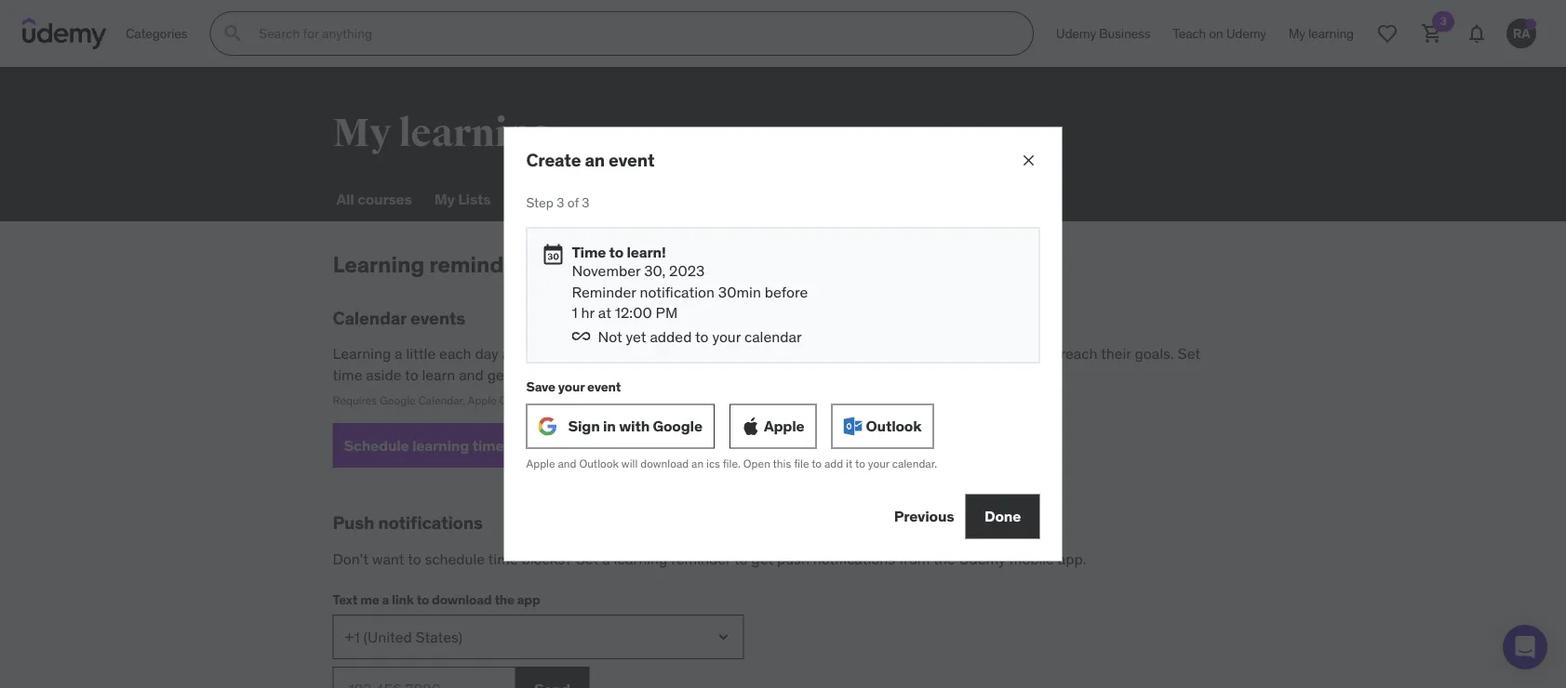 Task type: vqa. For each thing, say whether or not it's contained in the screenshot.
covering
no



Task type: describe. For each thing, give the bounding box(es) containing it.
file
[[794, 457, 809, 471]]

each
[[439, 344, 471, 364]]

apple and outlook will download an ics file. open this file to add it to your calendar.
[[526, 457, 937, 471]]

requires
[[333, 394, 377, 408]]

before
[[765, 282, 808, 301]]

and inside create an event dialog
[[558, 457, 577, 471]]

on
[[1209, 25, 1223, 42]]

reminder
[[671, 550, 731, 569]]

yet
[[626, 327, 646, 346]]

schedule
[[344, 436, 409, 455]]

learn
[[422, 365, 455, 384]]

apple inside learning a little each day adds up. research shows that students who make learning a habit are more likely to reach their goals. set time aside to learn and get reminders using your learning scheduler. requires google calendar, apple calendar, or outlook
[[468, 394, 497, 408]]

push
[[777, 550, 810, 569]]

submit search image
[[222, 22, 244, 45]]

2 horizontal spatial udemy
[[1226, 25, 1267, 42]]

1 horizontal spatial get
[[751, 550, 774, 569]]

previous button
[[883, 495, 966, 539]]

aside
[[366, 365, 402, 384]]

push notifications
[[333, 512, 483, 534]]

notification
[[640, 282, 715, 301]]

outlook image
[[844, 417, 862, 436]]

will
[[622, 457, 638, 471]]

get inside learning a little each day adds up. research shows that students who make learning a habit are more likely to reach their goals. set time aside to learn and get reminders using your learning scheduler. requires google calendar, apple calendar, or outlook
[[487, 365, 509, 384]]

time inside learning a little each day adds up. research shows that students who make learning a habit are more likely to reach their goals. set time aside to learn and get reminders using your learning scheduler. requires google calendar, apple calendar, or outlook
[[333, 365, 362, 384]]

udemy business link
[[1045, 11, 1162, 56]]

are
[[943, 344, 965, 364]]

adds
[[502, 344, 534, 364]]

google inside sign in with google button
[[653, 417, 703, 436]]

0 horizontal spatial the
[[495, 591, 515, 608]]

outlook inside learning a little each day adds up. research shows that students who make learning a habit are more likely to reach their goals. set time aside to learn and get reminders using your learning scheduler. requires google calendar, apple calendar, or outlook
[[562, 394, 601, 408]]

0 horizontal spatial udemy
[[959, 550, 1006, 569]]

app.
[[1058, 550, 1087, 569]]

with
[[619, 417, 650, 436]]

done
[[985, 507, 1021, 526]]

all
[[336, 189, 354, 208]]

it
[[846, 457, 853, 471]]

1 horizontal spatial small image
[[572, 327, 591, 346]]

my lists link
[[431, 177, 495, 222]]

learning left reminder
[[614, 550, 668, 569]]

2 calendar, from the left
[[499, 394, 546, 408]]

learning for learning reminders
[[333, 250, 424, 278]]

hr
[[581, 303, 595, 322]]

me
[[360, 591, 379, 608]]

a left little
[[395, 344, 403, 364]]

your right the it
[[868, 457, 890, 471]]

from
[[899, 550, 930, 569]]

calendar.
[[892, 457, 937, 471]]

ics
[[706, 457, 720, 471]]

previous
[[894, 507, 954, 526]]

not yet added to your calendar
[[598, 327, 802, 346]]

link
[[392, 591, 414, 608]]

archived link
[[588, 177, 657, 222]]

to right want
[[408, 550, 421, 569]]

my lists
[[434, 189, 491, 208]]

udemy image
[[22, 18, 107, 49]]

save your event
[[526, 379, 621, 396]]

goals.
[[1135, 344, 1174, 364]]

add
[[825, 457, 843, 471]]

my for my learning
[[333, 109, 391, 157]]

outlook inside button
[[866, 417, 922, 436]]

make
[[797, 344, 834, 364]]

set inside learning a little each day adds up. research shows that students who make learning a habit are more likely to reach their goals. set time aside to learn and get reminders using your learning scheduler. requires google calendar, apple calendar, or outlook
[[1178, 344, 1201, 364]]

this
[[773, 457, 791, 471]]

schedule learning time button
[[333, 424, 537, 468]]

learning right make in the right bottom of the page
[[837, 344, 891, 364]]

learning inside button
[[412, 436, 469, 455]]

a left habit
[[895, 344, 902, 364]]

calendar events
[[333, 307, 465, 329]]

sign in with google button
[[526, 404, 715, 449]]

to right reminder
[[734, 550, 748, 569]]

reminders inside learning a little each day adds up. research shows that students who make learning a habit are more likely to reach their goals. set time aside to learn and get reminders using your learning scheduler. requires google calendar, apple calendar, or outlook
[[513, 365, 580, 384]]

calendar
[[333, 307, 407, 329]]

1 calendar, from the left
[[418, 394, 465, 408]]

don't
[[333, 550, 368, 569]]

2 3 from the left
[[582, 195, 590, 211]]

schedule learning time
[[344, 436, 504, 455]]

2023
[[669, 261, 705, 281]]

outlook button
[[832, 404, 934, 449]]

my learning
[[333, 109, 554, 157]]

30,
[[644, 261, 666, 281]]

a right me
[[382, 591, 389, 608]]

pm
[[656, 303, 678, 322]]

november
[[572, 261, 641, 281]]

text me a link to download the app
[[333, 591, 540, 608]]

to inside time to learn! november 30, 2023 reminder notification 30min before 1 hr at 12:00 pm
[[609, 242, 624, 261]]

google image
[[538, 417, 557, 436]]

shows
[[628, 344, 670, 364]]

1 3 from the left
[[557, 195, 564, 211]]

apple button
[[730, 404, 817, 449]]

12:00
[[615, 303, 652, 322]]

sign in with google
[[568, 417, 703, 436]]

events
[[410, 307, 465, 329]]

1 horizontal spatial udemy
[[1056, 25, 1096, 42]]

0 vertical spatial the
[[934, 550, 955, 569]]

at
[[598, 303, 611, 322]]

blocks?
[[522, 550, 572, 569]]

step
[[526, 195, 554, 211]]

want
[[372, 550, 404, 569]]

30min
[[718, 282, 761, 301]]

small image inside schedule learning time button
[[508, 437, 526, 455]]

create an event
[[526, 149, 655, 171]]

to right likely
[[1043, 344, 1057, 364]]

app
[[517, 591, 540, 608]]

or
[[549, 394, 559, 408]]

text
[[333, 591, 358, 608]]



Task type: locate. For each thing, give the bounding box(es) containing it.
your down shows
[[624, 365, 652, 384]]

3 right of
[[582, 195, 590, 211]]

outlook
[[562, 394, 601, 408], [866, 417, 922, 436], [579, 457, 619, 471]]

0 vertical spatial and
[[459, 365, 484, 384]]

apple down google icon
[[526, 457, 555, 471]]

added
[[650, 327, 692, 346]]

learning reminders
[[333, 250, 536, 278]]

and inside learning a little each day adds up. research shows that students who make learning a habit are more likely to reach their goals. set time aside to learn and get reminders using your learning scheduler. requires google calendar, apple calendar, or outlook
[[459, 365, 484, 384]]

0 vertical spatial get
[[487, 365, 509, 384]]

0 horizontal spatial google
[[380, 394, 416, 408]]

1 horizontal spatial an
[[692, 457, 704, 471]]

save
[[526, 379, 556, 396]]

0 horizontal spatial set
[[576, 550, 599, 569]]

business
[[1099, 25, 1151, 42]]

learning up lists
[[398, 109, 554, 157]]

outlook left will
[[579, 457, 619, 471]]

1 vertical spatial google
[[653, 417, 703, 436]]

1 horizontal spatial notifications
[[813, 550, 895, 569]]

a right the blocks?
[[602, 550, 610, 569]]

reminders
[[429, 250, 536, 278], [513, 365, 580, 384]]

google down aside at the bottom of the page
[[380, 394, 416, 408]]

0 vertical spatial learning
[[333, 250, 424, 278]]

to right added
[[695, 327, 709, 346]]

calendar, left or
[[499, 394, 546, 408]]

2 vertical spatial apple
[[526, 457, 555, 471]]

0 vertical spatial google
[[380, 394, 416, 408]]

your right save
[[558, 379, 585, 396]]

apple for apple
[[764, 417, 805, 436]]

learn!
[[627, 242, 666, 261]]

habit
[[906, 344, 940, 364]]

your up scheduler.
[[712, 327, 741, 346]]

0 horizontal spatial calendar,
[[418, 394, 465, 408]]

event down research
[[587, 379, 621, 396]]

0 vertical spatial event
[[609, 149, 655, 171]]

2 learning from the top
[[333, 344, 391, 364]]

the right from at the right bottom of the page
[[934, 550, 955, 569]]

up.
[[538, 344, 559, 364]]

1 vertical spatial and
[[558, 457, 577, 471]]

0 vertical spatial small image
[[572, 327, 591, 346]]

2 vertical spatial time
[[488, 550, 518, 569]]

apple down day
[[468, 394, 497, 408]]

0 horizontal spatial small image
[[508, 437, 526, 455]]

time
[[572, 242, 606, 261]]

create an event dialog
[[504, 127, 1062, 562]]

0 vertical spatial notifications
[[378, 512, 483, 534]]

get down day
[[487, 365, 509, 384]]

0 vertical spatial outlook
[[562, 394, 601, 408]]

time inside schedule learning time button
[[472, 436, 504, 455]]

using
[[584, 365, 620, 384]]

lists
[[458, 189, 491, 208]]

learning a little each day adds up. research shows that students who make learning a habit are more likely to reach their goals. set time aside to learn and get reminders using your learning scheduler. requires google calendar, apple calendar, or outlook
[[333, 344, 1201, 408]]

1 horizontal spatial google
[[653, 417, 703, 436]]

1 vertical spatial small image
[[508, 437, 526, 455]]

learning for learning a little each day adds up. research shows that students who make learning a habit are more likely to reach their goals. set time aside to learn and get reminders using your learning scheduler. requires google calendar, apple calendar, or outlook
[[333, 344, 391, 364]]

1 vertical spatial learning
[[333, 344, 391, 364]]

my up 'all courses'
[[333, 109, 391, 157]]

little
[[406, 344, 436, 364]]

1 vertical spatial the
[[495, 591, 515, 608]]

time to learn! november 30, 2023 reminder notification 30min before 1 hr at 12:00 pm
[[572, 242, 808, 322]]

google inside learning a little each day adds up. research shows that students who make learning a habit are more likely to reach their goals. set time aside to learn and get reminders using your learning scheduler. requires google calendar, apple calendar, or outlook
[[380, 394, 416, 408]]

1 vertical spatial outlook
[[866, 417, 922, 436]]

the left app
[[495, 591, 515, 608]]

scheduler.
[[713, 365, 781, 384]]

1 vertical spatial my
[[434, 189, 455, 208]]

apple for apple and outlook will download an ics file. open this file to add it to your calendar.
[[526, 457, 555, 471]]

to up the november
[[609, 242, 624, 261]]

reminder
[[572, 282, 636, 301]]

download inside create an event dialog
[[641, 457, 689, 471]]

udemy right on
[[1226, 25, 1267, 42]]

teach
[[1173, 25, 1206, 42]]

and
[[459, 365, 484, 384], [558, 457, 577, 471]]

and down day
[[459, 365, 484, 384]]

get left push
[[751, 550, 774, 569]]

in
[[603, 417, 616, 436]]

calendar, down learn
[[418, 394, 465, 408]]

google right with on the left of the page
[[653, 417, 703, 436]]

apple inside button
[[764, 417, 805, 436]]

event up archived
[[609, 149, 655, 171]]

123 456 7890 text field
[[333, 667, 515, 689]]

step 3 of 3
[[526, 195, 590, 211]]

0 vertical spatial my
[[333, 109, 391, 157]]

of
[[568, 195, 579, 211]]

students
[[704, 344, 762, 364]]

2 vertical spatial outlook
[[579, 457, 619, 471]]

learning down that in the left of the page
[[656, 365, 710, 384]]

1 vertical spatial set
[[576, 550, 599, 569]]

1 horizontal spatial and
[[558, 457, 577, 471]]

done button
[[966, 495, 1040, 539]]

teach on udemy
[[1173, 25, 1267, 42]]

notifications left from at the right bottom of the page
[[813, 550, 895, 569]]

0 horizontal spatial get
[[487, 365, 509, 384]]

learning
[[333, 250, 424, 278], [333, 344, 391, 364]]

outlook up sign
[[562, 394, 601, 408]]

0 horizontal spatial and
[[459, 365, 484, 384]]

reach
[[1060, 344, 1098, 364]]

google
[[380, 394, 416, 408], [653, 417, 703, 436]]

file.
[[723, 457, 741, 471]]

to
[[609, 242, 624, 261], [695, 327, 709, 346], [1043, 344, 1057, 364], [405, 365, 418, 384], [812, 457, 822, 471], [855, 457, 865, 471], [408, 550, 421, 569], [734, 550, 748, 569], [417, 591, 429, 608]]

sign
[[568, 417, 600, 436]]

to down little
[[405, 365, 418, 384]]

0 horizontal spatial notifications
[[378, 512, 483, 534]]

that
[[673, 344, 700, 364]]

event for save your event
[[587, 379, 621, 396]]

notifications up schedule
[[378, 512, 483, 534]]

udemy down done button
[[959, 550, 1006, 569]]

open
[[744, 457, 771, 471]]

udemy business
[[1056, 25, 1151, 42]]

learning up aside at the bottom of the page
[[333, 344, 391, 364]]

all courses link
[[333, 177, 416, 222]]

0 vertical spatial reminders
[[429, 250, 536, 278]]

1 vertical spatial apple
[[764, 417, 805, 436]]

learning inside learning a little each day adds up. research shows that students who make learning a habit are more likely to reach their goals. set time aside to learn and get reminders using your learning scheduler. requires google calendar, apple calendar, or outlook
[[333, 344, 391, 364]]

download right will
[[641, 457, 689, 471]]

my left lists
[[434, 189, 455, 208]]

to right the "link"
[[417, 591, 429, 608]]

set right the blocks?
[[576, 550, 599, 569]]

more
[[968, 344, 1003, 364]]

apple
[[468, 394, 497, 408], [764, 417, 805, 436], [526, 457, 555, 471]]

wishlist link
[[509, 177, 573, 222]]

learning
[[398, 109, 554, 157], [837, 344, 891, 364], [656, 365, 710, 384], [412, 436, 469, 455], [614, 550, 668, 569]]

0 vertical spatial download
[[641, 457, 689, 471]]

and down sign
[[558, 457, 577, 471]]

mobile
[[1009, 550, 1054, 569]]

don't want to schedule time blocks? set a learning reminder to get push notifications from the udemy mobile app.
[[333, 550, 1087, 569]]

wishlist
[[513, 189, 570, 208]]

1 horizontal spatial the
[[934, 550, 955, 569]]

3
[[557, 195, 564, 211], [582, 195, 590, 211]]

research
[[562, 344, 625, 364]]

not
[[598, 327, 622, 346]]

reminders down up.
[[513, 365, 580, 384]]

1 horizontal spatial 3
[[582, 195, 590, 211]]

1 vertical spatial get
[[751, 550, 774, 569]]

0 vertical spatial an
[[585, 149, 605, 171]]

learning up the "calendar"
[[333, 250, 424, 278]]

an left ics
[[692, 457, 704, 471]]

schedule
[[425, 550, 485, 569]]

medium image
[[542, 243, 564, 265]]

0 vertical spatial set
[[1178, 344, 1201, 364]]

archived
[[592, 189, 653, 208]]

2 horizontal spatial apple
[[764, 417, 805, 436]]

1 learning from the top
[[333, 250, 424, 278]]

an right create
[[585, 149, 605, 171]]

1 horizontal spatial set
[[1178, 344, 1201, 364]]

1 horizontal spatial apple
[[526, 457, 555, 471]]

who
[[766, 344, 793, 364]]

learning right the schedule
[[412, 436, 469, 455]]

1 vertical spatial time
[[472, 436, 504, 455]]

event
[[609, 149, 655, 171], [587, 379, 621, 396]]

reminders down lists
[[429, 250, 536, 278]]

likely
[[1006, 344, 1040, 364]]

1 horizontal spatial calendar,
[[499, 394, 546, 408]]

udemy left business
[[1056, 25, 1096, 42]]

0 vertical spatial time
[[333, 365, 362, 384]]

1 vertical spatial event
[[587, 379, 621, 396]]

1 horizontal spatial my
[[434, 189, 455, 208]]

event for create an event
[[609, 149, 655, 171]]

set right goals.
[[1178, 344, 1201, 364]]

0 vertical spatial apple
[[468, 394, 497, 408]]

my for my lists
[[434, 189, 455, 208]]

1 vertical spatial reminders
[[513, 365, 580, 384]]

1 horizontal spatial download
[[641, 457, 689, 471]]

teach on udemy link
[[1162, 11, 1278, 56]]

small image
[[572, 327, 591, 346], [508, 437, 526, 455]]

outlook right outlook icon at the bottom right of page
[[866, 417, 922, 436]]

download down schedule
[[432, 591, 492, 608]]

download
[[641, 457, 689, 471], [432, 591, 492, 608]]

apple image
[[742, 417, 760, 436]]

0 horizontal spatial 3
[[557, 195, 564, 211]]

to right file on the bottom of the page
[[812, 457, 822, 471]]

0 horizontal spatial download
[[432, 591, 492, 608]]

1 vertical spatial notifications
[[813, 550, 895, 569]]

0 horizontal spatial an
[[585, 149, 605, 171]]

notifications
[[378, 512, 483, 534], [813, 550, 895, 569]]

1 vertical spatial an
[[692, 457, 704, 471]]

set
[[1178, 344, 1201, 364], [576, 550, 599, 569]]

your
[[712, 327, 741, 346], [624, 365, 652, 384], [558, 379, 585, 396], [868, 457, 890, 471]]

their
[[1101, 344, 1131, 364]]

close modal image
[[1020, 151, 1038, 170]]

to right the it
[[855, 457, 865, 471]]

get
[[487, 365, 509, 384], [751, 550, 774, 569]]

1 vertical spatial download
[[432, 591, 492, 608]]

0 horizontal spatial my
[[333, 109, 391, 157]]

apple right apple icon
[[764, 417, 805, 436]]

3 left of
[[557, 195, 564, 211]]

calendar
[[745, 327, 802, 346]]

0 horizontal spatial apple
[[468, 394, 497, 408]]

your inside learning a little each day adds up. research shows that students who make learning a habit are more likely to reach their goals. set time aside to learn and get reminders using your learning scheduler. requires google calendar, apple calendar, or outlook
[[624, 365, 652, 384]]

push
[[333, 512, 374, 534]]

1
[[572, 303, 578, 322]]



